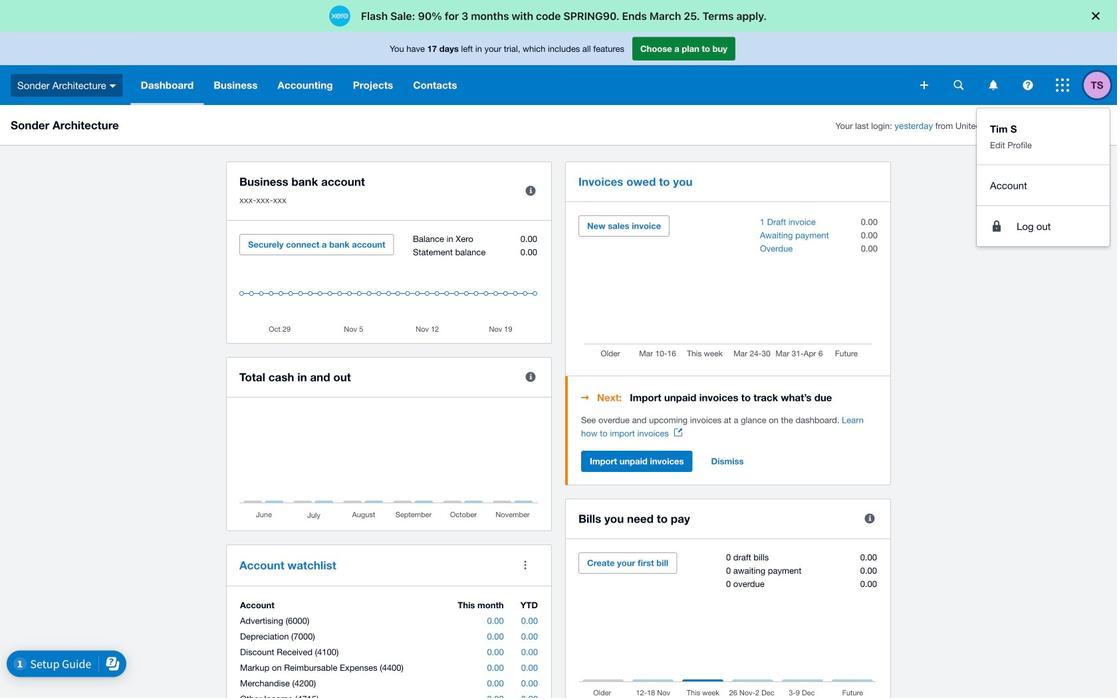 Task type: vqa. For each thing, say whether or not it's contained in the screenshot.
the 'Empty state widget for the Total Cash In and Out feature, displaying a column graph summarising bank transaction data as Total Money In versus Total Money Out across all connected bank accounts, enabling a visual comparison of the two amounts.' "image"
yes



Task type: locate. For each thing, give the bounding box(es) containing it.
svg image
[[954, 80, 964, 90], [990, 80, 998, 90], [921, 81, 929, 89], [110, 84, 116, 88]]

dialog
[[0, 0, 1118, 32]]

empty state widget for the total cash in and out feature, displaying a column graph summarising bank transaction data as total money in versus total money out across all connected bank accounts, enabling a visual comparison of the two amounts. image
[[240, 411, 539, 521]]

heading
[[581, 390, 878, 406]]

svg image
[[1057, 79, 1070, 92], [1024, 80, 1034, 90]]

banner
[[0, 32, 1118, 246]]

list box
[[977, 108, 1110, 246]]

group
[[977, 108, 1110, 246]]

panel body document
[[581, 414, 878, 440], [581, 414, 878, 440]]

accounts watchlist options image
[[512, 552, 539, 579]]



Task type: describe. For each thing, give the bounding box(es) containing it.
0 horizontal spatial svg image
[[1024, 80, 1034, 90]]

empty state of the bills widget with a 'create your first bill' button and an unpopulated column graph. image
[[579, 553, 878, 699]]

1 horizontal spatial svg image
[[1057, 79, 1070, 92]]

empty state bank feed widget with a tooltip explaining the feature. includes a 'securely connect a bank account' button and a data-less flat line graph marking four weekly dates, indicating future account balance tracking. image
[[240, 234, 539, 333]]

opens in a new tab image
[[675, 429, 683, 437]]



